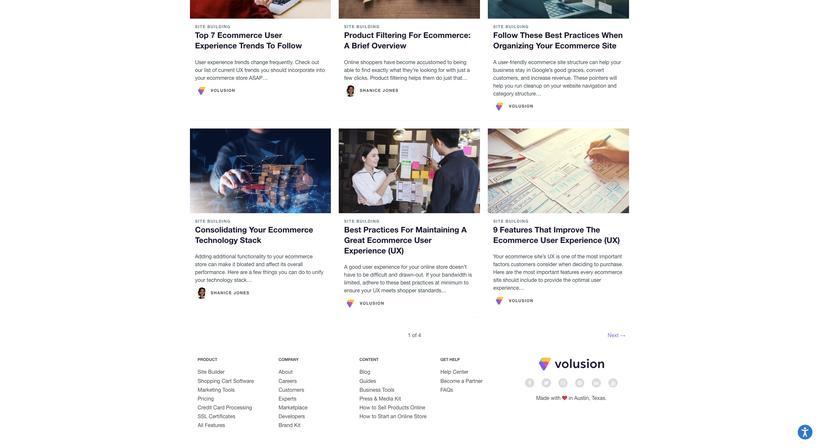 Task type: describe. For each thing, give the bounding box(es) containing it.
online
[[421, 264, 435, 270]]

can inside 'a user-friendly ecommerce site structure can help your business stay in google's good graces, convert customers, and increase revenue. these pointers will help you run cleanup on your website navigation and category structure…'
[[590, 59, 598, 65]]

you inside 'a user-friendly ecommerce site structure can help your business stay in google's good graces, convert customers, and increase revenue. these pointers will help you run cleanup on your website navigation and category structure…'
[[505, 83, 514, 89]]

and down will
[[608, 83, 617, 89]]

a inside the site building product filtering for ecommerce: a brief overview
[[344, 41, 350, 50]]

about link
[[279, 369, 293, 375]]

developers
[[279, 414, 305, 420]]

become a partner link
[[441, 378, 483, 384]]

ssl
[[198, 414, 207, 420]]

user experience trends change frequently. check out our list of current ux trends you should incorporate into your ecommerce store asap…
[[195, 59, 325, 81]]

to left being
[[448, 59, 452, 65]]

ecommerce inside site building 9 features that improve the ecommerce user experience (ux)
[[494, 236, 539, 245]]

a inside site building best practices for maintaining a great ecommerce user experience (ux)
[[462, 225, 467, 234]]

provide
[[545, 277, 562, 283]]

user inside your ecommerce site's ux is one of the most important factors customers consider when deciding to purchase. here are the most important features every ecommerce site should include to provide the optimal user experience…
[[591, 277, 602, 283]]

and inside the "a good user experience for your online store doesn't have to be difficult and drawn-out. if your bandwidth is limited, adhere to these best practices at minimum to ensure your ux meets shopper standards…"
[[389, 272, 398, 278]]

volusion for ecommerce
[[509, 298, 534, 303]]

you inside 'adding additional functionality to your ecommerce store can make it bloated and affect its overall performance. here are a few things you can do to unify your technology stack…'
[[279, 269, 287, 275]]

volusion link for follow these best practices when organizing your ecommerce site
[[494, 100, 534, 113]]

next →
[[608, 333, 626, 338]]

adding additional functionality to your ecommerce store can make it bloated and affect its overall performance. here are a few things you can do to unify your technology stack…
[[195, 254, 324, 283]]

meets
[[382, 288, 396, 294]]

its
[[281, 262, 286, 267]]

stack…
[[234, 277, 252, 283]]

your inside site building follow these best practices when organizing your ecommerce site
[[536, 41, 553, 50]]

online shoppers have become accustomed to being able to find exactly what they're looking for with just a few clicks. product filtering helps them do just that…
[[344, 59, 470, 81]]

heart image
[[562, 395, 568, 401]]

practices inside site building follow these best practices when organizing your ecommerce site
[[565, 31, 600, 40]]

for for your
[[401, 264, 408, 270]]

site inside site builder shopping cart software marketing tools pricing credit card processing ssl certificates all features
[[198, 369, 207, 375]]

experience inside user experience trends change frequently. check out our list of current ux trends you should incorporate into your ecommerce store asap…
[[208, 59, 233, 65]]

good inside 'a user-friendly ecommerce site structure can help your business stay in google's good graces, convert customers, and increase revenue. these pointers will help you run cleanup on your website navigation and category structure…'
[[555, 67, 567, 73]]

experience inside site building top 7 ecommerce user experience trends to follow
[[195, 41, 237, 50]]

building for product
[[357, 24, 380, 29]]

0 horizontal spatial most
[[524, 269, 535, 275]]

have inside online shoppers have become accustomed to being able to find exactly what they're looking for with just a few clicks. product filtering helps them do just that…
[[384, 59, 395, 65]]

user inside site building top 7 ecommerce user experience trends to follow
[[265, 31, 282, 40]]

made with
[[537, 395, 562, 401]]

convert
[[587, 67, 604, 73]]

every
[[581, 269, 594, 275]]

factors
[[494, 262, 510, 267]]

credit
[[198, 405, 212, 411]]

building for best
[[357, 219, 380, 224]]

site for consolidating your ecommerce technology stack
[[195, 219, 206, 224]]

list
[[204, 67, 211, 73]]

affect
[[266, 262, 279, 267]]

website
[[563, 83, 581, 89]]

with inside online shoppers have become accustomed to being able to find exactly what they're looking for with just a few clicks. product filtering helps them do just that…
[[446, 67, 456, 73]]

optimal
[[573, 277, 590, 283]]

things
[[263, 269, 277, 275]]

top
[[195, 31, 209, 40]]

ecommerce up customers
[[506, 254, 533, 260]]

site for best practices for maintaining a great ecommerce user experience (ux)
[[344, 219, 355, 224]]

purchase.
[[601, 262, 624, 267]]

volusion for great
[[360, 301, 385, 306]]

in austin, texas.
[[568, 395, 607, 401]]

the up deciding
[[578, 254, 585, 260]]

trends
[[239, 41, 264, 50]]

building for 9
[[506, 219, 529, 224]]

certificates
[[209, 414, 236, 420]]

0 vertical spatial trends
[[235, 59, 249, 65]]

do inside 'adding additional functionality to your ecommerce store can make it bloated and affect its overall performance. here are a few things you can do to unify your technology stack…'
[[299, 269, 305, 275]]

able
[[344, 67, 354, 73]]

site building top 7 ecommerce user experience trends to follow
[[195, 24, 302, 50]]

0 vertical spatial just
[[458, 67, 466, 73]]

shopper
[[398, 288, 417, 294]]

0 vertical spatial important
[[600, 254, 622, 260]]

site inside 'a user-friendly ecommerce site structure can help your business stay in google's good graces, convert customers, and increase revenue. these pointers will help you run cleanup on your website navigation and category structure…'
[[558, 59, 566, 65]]

pricing
[[198, 396, 214, 402]]

experts link
[[279, 396, 297, 402]]

frequently.
[[270, 59, 294, 65]]

blog
[[360, 369, 371, 375]]

your up will
[[611, 59, 621, 65]]

follow volusion on facebook image
[[529, 381, 532, 386]]

when
[[602, 31, 623, 40]]

make
[[218, 262, 231, 267]]

to down bandwidth
[[464, 280, 469, 286]]

them
[[423, 75, 435, 81]]

adding
[[195, 254, 212, 260]]

drawn-
[[399, 272, 416, 278]]

ux inside user experience trends change frequently. check out our list of current ux trends you should incorporate into your ecommerce store asap…
[[236, 67, 243, 73]]

consolidating your ecommerce technology stack image
[[190, 129, 331, 213]]

product filtering for ecommerce: a brief overview image
[[339, 0, 480, 19]]

0 horizontal spatial help
[[494, 83, 504, 89]]

that
[[535, 225, 552, 234]]

have inside the "a good user experience for your online store doesn't have to be difficult and drawn-out. if your bandwidth is limited, adhere to these best practices at minimum to ensure your ux meets shopper standards…"
[[344, 272, 356, 278]]

site for 9 features that improve the ecommerce user experience (ux)
[[494, 219, 504, 224]]

builder
[[208, 369, 225, 375]]

faqs link
[[441, 387, 453, 393]]

features inside site builder shopping cart software marketing tools pricing credit card processing ssl certificates all features
[[205, 423, 225, 428]]

consider
[[537, 262, 557, 267]]

cleanup
[[524, 83, 543, 89]]

a inside help center become a partner faqs
[[462, 378, 465, 384]]

1 vertical spatial can
[[208, 262, 217, 267]]

ecommerce inside site building top 7 ecommerce user experience trends to follow
[[217, 31, 262, 40]]

follow volusion on pinterest image
[[578, 381, 582, 386]]

content
[[360, 357, 379, 362]]

press & media kit link
[[360, 396, 401, 402]]

cart
[[222, 378, 232, 384]]

tools inside site builder shopping cart software marketing tools pricing credit card processing ssl certificates all features
[[223, 387, 235, 393]]

1 of 4
[[408, 333, 421, 338]]

ssl certificates link
[[198, 414, 236, 420]]

structure…
[[515, 91, 541, 96]]

online inside online shoppers have become accustomed to being able to find exactly what they're looking for with just a few clicks. product filtering helps them do just that…
[[344, 59, 359, 65]]

volusion for trends
[[211, 88, 236, 93]]

are inside 'adding additional functionality to your ecommerce store can make it bloated and affect its overall performance. here are a few things you can do to unify your technology stack…'
[[240, 269, 248, 275]]

should inside your ecommerce site's ux is one of the most important factors customers consider when deciding to purchase. here are the most important features every ecommerce site should include to provide the optimal user experience…
[[503, 277, 519, 283]]

1
[[408, 333, 411, 338]]

include
[[520, 277, 537, 283]]

your up out. in the right of the page
[[409, 264, 420, 270]]

marketing
[[198, 387, 221, 393]]

volusion link for top 7 ecommerce user experience trends to follow
[[195, 84, 236, 97]]

out.
[[416, 272, 425, 278]]

your right the on
[[551, 83, 562, 89]]

experience inside the "a good user experience for your online store doesn't have to be difficult and drawn-out. if your bandwidth is limited, adhere to these best practices at minimum to ensure your ux meets shopper standards…"
[[374, 264, 400, 270]]

1 vertical spatial online
[[411, 405, 426, 411]]

developers link
[[279, 414, 305, 420]]

the down customers
[[515, 269, 522, 275]]

great
[[344, 236, 365, 245]]

should inside user experience trends change frequently. check out our list of current ux trends you should incorporate into your ecommerce store asap…
[[271, 67, 287, 73]]

1 horizontal spatial help
[[600, 59, 610, 65]]

to left unify
[[306, 269, 311, 275]]

&
[[374, 396, 378, 402]]

get help
[[441, 357, 460, 362]]

find
[[362, 67, 371, 73]]

about careers customers experts marketplace developers brand kit
[[279, 369, 308, 428]]

ecommerce inside site building follow these best practices when organizing your ecommerce site
[[555, 41, 600, 50]]

kit for media
[[395, 396, 401, 402]]

to up affect
[[267, 254, 272, 260]]

ecommerce software by volusion image
[[538, 357, 605, 371]]

store
[[414, 414, 427, 420]]

made
[[537, 395, 550, 401]]

2 vertical spatial online
[[398, 414, 413, 420]]

ecommerce inside 'adding additional functionality to your ecommerce store can make it bloated and affect its overall performance. here are a few things you can do to unify your technology stack…'
[[285, 254, 313, 260]]

site builder shopping cart software marketing tools pricing credit card processing ssl certificates all features
[[198, 369, 254, 428]]

to left be
[[357, 272, 362, 278]]

these
[[386, 280, 399, 286]]

of inside your ecommerce site's ux is one of the most important factors customers consider when deciding to purchase. here are the most important features every ecommerce site should include to provide the optimal user experience…
[[572, 254, 576, 260]]

1 horizontal spatial with
[[551, 395, 561, 401]]

practices
[[412, 280, 434, 286]]

tools inside the blog guides business tools press & media kit how to sell products online how to start an online store
[[382, 387, 395, 393]]

consolidating
[[195, 225, 247, 234]]

additional
[[213, 254, 236, 260]]

features inside site building 9 features that improve the ecommerce user experience (ux)
[[500, 225, 533, 234]]

practices inside site building best practices for maintaining a great ecommerce user experience (ux)
[[364, 225, 399, 234]]

at
[[435, 280, 440, 286]]

follow inside site building follow these best practices when organizing your ecommerce site
[[494, 31, 518, 40]]

stack
[[240, 236, 261, 245]]

maintaining
[[416, 225, 460, 234]]

it
[[233, 262, 235, 267]]

help inside help center become a partner faqs
[[441, 369, 452, 375]]

is inside the "a good user experience for your online store doesn't have to be difficult and drawn-out. if your bandwidth is limited, adhere to these best practices at minimum to ensure your ux meets shopper standards…"
[[469, 272, 472, 278]]

careers
[[279, 378, 297, 384]]

0 vertical spatial help
[[450, 357, 460, 362]]

software
[[233, 378, 254, 384]]

ecommerce down purchase.
[[595, 269, 623, 275]]

shanice jones for stack
[[211, 290, 250, 295]]

to right deciding
[[595, 262, 599, 267]]

how to sell products online link
[[360, 405, 426, 411]]

customers,
[[494, 75, 520, 81]]

follow volusion on instagram image
[[561, 381, 566, 386]]

here inside your ecommerce site's ux is one of the most important factors customers consider when deciding to purchase. here are the most important features every ecommerce site should include to provide the optimal user experience…
[[494, 269, 505, 275]]

minimum
[[441, 280, 463, 286]]

organizing
[[494, 41, 534, 50]]

is inside your ecommerce site's ux is one of the most important factors customers consider when deciding to purchase. here are the most important features every ecommerce site should include to provide the optimal user experience…
[[556, 254, 560, 260]]

user inside user experience trends change frequently. check out our list of current ux trends you should incorporate into your ecommerce store asap…
[[195, 59, 206, 65]]

1 vertical spatial trends
[[245, 67, 259, 73]]

become
[[397, 59, 416, 65]]

experience inside site building 9 features that improve the ecommerce user experience (ux)
[[561, 236, 602, 245]]

customers
[[279, 387, 304, 393]]

good inside the "a good user experience for your online store doesn't have to be difficult and drawn-out. if your bandwidth is limited, adhere to these best practices at minimum to ensure your ux meets shopper standards…"
[[349, 264, 361, 270]]

bloated
[[237, 262, 255, 267]]

to right include
[[539, 277, 543, 283]]

business
[[494, 67, 514, 73]]

your inside user experience trends change frequently. check out our list of current ux trends you should incorporate into your ecommerce store asap…
[[195, 75, 205, 81]]

they're
[[403, 67, 419, 73]]

1 vertical spatial just
[[444, 75, 452, 81]]

center
[[453, 369, 469, 375]]

pricing link
[[198, 396, 214, 402]]

site inside your ecommerce site's ux is one of the most important factors customers consider when deciding to purchase. here are the most important features every ecommerce site should include to provide the optimal user experience…
[[494, 277, 502, 283]]



Task type: locate. For each thing, give the bounding box(es) containing it.
1 horizontal spatial is
[[556, 254, 560, 260]]

online up store
[[411, 405, 426, 411]]

follow volusion on linkedin image
[[595, 381, 599, 386]]

in
[[527, 67, 531, 73], [569, 395, 573, 401]]

practices up great
[[364, 225, 399, 234]]

volusion down current
[[211, 88, 236, 93]]

features right 9
[[500, 225, 533, 234]]

0 horizontal spatial store
[[195, 262, 207, 267]]

shanice jones for a
[[360, 88, 399, 93]]

0 horizontal spatial experience
[[195, 41, 237, 50]]

0 vertical spatial can
[[590, 59, 598, 65]]

your inside your ecommerce site's ux is one of the most important factors customers consider when deciding to purchase. here are the most important features every ecommerce site should include to provide the optimal user experience…
[[494, 254, 504, 260]]

help
[[600, 59, 610, 65], [494, 83, 504, 89]]

site up 'top'
[[195, 24, 206, 29]]

1 vertical spatial should
[[503, 277, 519, 283]]

help up the category
[[494, 83, 504, 89]]

check
[[295, 59, 310, 65]]

user inside the "a good user experience for your online store doesn't have to be difficult and drawn-out. if your bandwidth is limited, adhere to these best practices at minimum to ensure your ux meets shopper standards…"
[[363, 264, 373, 270]]

1 horizontal spatial jones
[[383, 88, 399, 93]]

1 how from the top
[[360, 405, 371, 411]]

should
[[271, 67, 287, 73], [503, 277, 519, 283]]

our
[[195, 67, 203, 73]]

is left the one
[[556, 254, 560, 260]]

ux inside the "a good user experience for your online store doesn't have to be difficult and drawn-out. if your bandwidth is limited, adhere to these best practices at minimum to ensure your ux meets shopper standards…"
[[373, 288, 380, 294]]

0 horizontal spatial have
[[344, 272, 356, 278]]

0 horizontal spatial best
[[344, 225, 361, 234]]

a right maintaining
[[462, 225, 467, 234]]

company
[[279, 357, 299, 362]]

store inside the "a good user experience for your online store doesn't have to be difficult and drawn-out. if your bandwidth is limited, adhere to these best practices at minimum to ensure your ux meets shopper standards…"
[[436, 264, 448, 270]]

store inside user experience trends change frequently. check out our list of current ux trends you should incorporate into your ecommerce store asap…
[[236, 75, 248, 81]]

1 vertical spatial a
[[494, 59, 497, 65]]

site up shopping
[[198, 369, 207, 375]]

volusion down experience…
[[509, 298, 534, 303]]

1 horizontal spatial good
[[555, 67, 567, 73]]

1 vertical spatial of
[[572, 254, 576, 260]]

for for ecommerce:
[[409, 31, 421, 40]]

1 horizontal spatial best
[[545, 31, 562, 40]]

0 vertical spatial features
[[500, 225, 533, 234]]

most up deciding
[[587, 254, 598, 260]]

for inside online shoppers have become accustomed to being able to find exactly what they're looking for with just a few clicks. product filtering helps them do just that…
[[439, 67, 445, 73]]

site down when
[[603, 41, 617, 50]]

most up include
[[524, 269, 535, 275]]

filtering
[[376, 31, 407, 40]]

building inside site building top 7 ecommerce user experience trends to follow
[[208, 24, 231, 29]]

→
[[621, 333, 626, 338]]

top 7 ecommerce user experience trends to follow image
[[190, 0, 331, 19]]

few left things
[[253, 269, 262, 275]]

experience up difficult
[[374, 264, 400, 270]]

1 vertical spatial (ux)
[[388, 246, 404, 255]]

site inside site building 9 features that improve the ecommerce user experience (ux)
[[494, 219, 504, 224]]

2 vertical spatial a
[[344, 264, 348, 270]]

brand
[[279, 423, 293, 428]]

of
[[212, 67, 217, 73], [572, 254, 576, 260], [412, 333, 417, 338]]

0 vertical spatial few
[[344, 75, 353, 81]]

practices
[[565, 31, 600, 40], [364, 225, 399, 234]]

will
[[610, 75, 617, 81]]

0 vertical spatial is
[[556, 254, 560, 260]]

building for follow
[[506, 24, 529, 29]]

shanice down technology
[[211, 290, 232, 295]]

best
[[545, 31, 562, 40], [344, 225, 361, 234]]

(ux) inside site building best practices for maintaining a great ecommerce user experience (ux)
[[388, 246, 404, 255]]

shanice jones link for a
[[344, 84, 399, 97]]

0 vertical spatial kit
[[395, 396, 401, 402]]

have up limited,
[[344, 272, 356, 278]]

be
[[363, 272, 369, 278]]

user up be
[[363, 264, 373, 270]]

a
[[467, 67, 470, 73], [462, 225, 467, 234], [249, 269, 252, 275], [462, 378, 465, 384]]

2 tools from the left
[[382, 387, 395, 393]]

your up factors
[[494, 254, 504, 260]]

experience down improve
[[561, 236, 602, 245]]

site inside site building consolidating your ecommerce technology stack
[[195, 219, 206, 224]]

marketing tools link
[[198, 387, 235, 393]]

1 horizontal spatial few
[[344, 75, 353, 81]]

your up stack
[[249, 225, 266, 234]]

texas.
[[592, 395, 607, 401]]

shopping
[[198, 378, 220, 384]]

incorporate
[[288, 67, 315, 73]]

0 horizontal spatial these
[[520, 31, 543, 40]]

1 horizontal spatial in
[[569, 395, 573, 401]]

follow volusion on twitter image
[[544, 381, 549, 386]]

and inside 'adding additional functionality to your ecommerce store can make it bloated and affect its overall performance. here are a few things you can do to unify your technology stack…'
[[256, 262, 265, 267]]

follow these best practices when organizing your ecommerce site image
[[488, 0, 630, 19]]

0 horizontal spatial here
[[228, 269, 239, 275]]

to left sell
[[372, 405, 377, 411]]

store right online
[[436, 264, 448, 270]]

0 vertical spatial most
[[587, 254, 598, 260]]

1 horizontal spatial most
[[587, 254, 598, 260]]

0 vertical spatial practices
[[565, 31, 600, 40]]

ecommerce
[[217, 31, 262, 40], [555, 41, 600, 50], [268, 225, 313, 234], [367, 236, 412, 245], [494, 236, 539, 245]]

functionality
[[238, 254, 266, 260]]

and down stay
[[521, 75, 530, 81]]

of inside pagination navigation
[[412, 333, 417, 338]]

few inside online shoppers have become accustomed to being able to find exactly what they're looking for with just a few clicks. product filtering helps them do just that…
[[344, 75, 353, 81]]

ux
[[236, 67, 243, 73], [548, 254, 555, 260], [373, 288, 380, 294]]

site up great
[[344, 219, 355, 224]]

0 horizontal spatial (ux)
[[388, 246, 404, 255]]

0 vertical spatial these
[[520, 31, 543, 40]]

brand kit link
[[279, 423, 301, 428]]

0 vertical spatial shanice jones link
[[344, 84, 399, 97]]

user inside site building 9 features that improve the ecommerce user experience (ux)
[[541, 236, 558, 245]]

building for top
[[208, 24, 231, 29]]

best inside site building best practices for maintaining a great ecommerce user experience (ux)
[[344, 225, 361, 234]]

site for top 7 ecommerce user experience trends to follow
[[195, 24, 206, 29]]

1 vertical spatial your
[[249, 225, 266, 234]]

1 vertical spatial product
[[370, 75, 389, 81]]

2 how from the top
[[360, 414, 371, 420]]

are up stack…
[[240, 269, 248, 275]]

site for follow these best practices when organizing your ecommerce site
[[494, 24, 504, 29]]

0 horizontal spatial are
[[240, 269, 248, 275]]

online up able
[[344, 59, 359, 65]]

experience inside site building best practices for maintaining a great ecommerce user experience (ux)
[[344, 246, 386, 255]]

do right them
[[436, 75, 442, 81]]

your right if
[[431, 272, 441, 278]]

open accessibe: accessibility options, statement and help image
[[802, 428, 809, 437]]

site building 9 features that improve the ecommerce user experience (ux)
[[494, 219, 620, 245]]

building
[[208, 24, 231, 29], [357, 24, 380, 29], [506, 24, 529, 29], [208, 219, 231, 224], [357, 219, 380, 224], [506, 219, 529, 224]]

guides
[[360, 378, 376, 384]]

do inside online shoppers have become accustomed to being able to find exactly what they're looking for with just a few clicks. product filtering helps them do just that…
[[436, 75, 442, 81]]

user up our
[[195, 59, 206, 65]]

store inside 'adding additional functionality to your ecommerce store can make it bloated and affect its overall performance. here are a few things you can do to unify your technology stack…'
[[195, 262, 207, 267]]

0 horizontal spatial site
[[494, 277, 502, 283]]

jones for stack
[[234, 290, 250, 295]]

your up its
[[274, 254, 284, 260]]

technology
[[195, 236, 238, 245]]

follow up organizing in the right of the page
[[494, 31, 518, 40]]

product inside online shoppers have become accustomed to being able to find exactly what they're looking for with just a few clicks. product filtering helps them do just that…
[[370, 75, 389, 81]]

best inside site building follow these best practices when organizing your ecommerce site
[[545, 31, 562, 40]]

these inside site building follow these best practices when organizing your ecommerce site
[[520, 31, 543, 40]]

2 vertical spatial you
[[279, 269, 287, 275]]

one
[[562, 254, 570, 260]]

kit for brand
[[294, 423, 301, 428]]

site inside site building best practices for maintaining a great ecommerce user experience (ux)
[[344, 219, 355, 224]]

your down performance.
[[195, 277, 205, 283]]

practices up structure
[[565, 31, 600, 40]]

few inside 'adding additional functionality to your ecommerce store can make it bloated and affect its overall performance. here are a few things you can do to unify your technology stack…'
[[253, 269, 262, 275]]

0 horizontal spatial features
[[205, 423, 225, 428]]

to inside site building top 7 ecommerce user experience trends to follow
[[267, 41, 275, 50]]

for inside site building best practices for maintaining a great ecommerce user experience (ux)
[[401, 225, 414, 234]]

shanice jones down technology
[[211, 290, 250, 295]]

your down our
[[195, 75, 205, 81]]

a for best practices for maintaining a great ecommerce user experience (ux)
[[344, 264, 348, 270]]

0 vertical spatial your
[[536, 41, 553, 50]]

on
[[544, 83, 550, 89]]

ecommerce inside 'a user-friendly ecommerce site structure can help your business stay in google's good graces, convert customers, and increase revenue. these pointers will help you run cleanup on your website navigation and category structure…'
[[529, 59, 556, 65]]

for
[[409, 31, 421, 40], [439, 67, 445, 73], [401, 225, 414, 234], [401, 264, 408, 270]]

1 horizontal spatial (ux)
[[605, 236, 620, 245]]

ecommerce inside user experience trends change frequently. check out our list of current ux trends you should incorporate into your ecommerce store asap…
[[207, 75, 235, 81]]

ux right current
[[236, 67, 243, 73]]

tools down cart
[[223, 387, 235, 393]]

online down "products" at the left bottom of the page
[[398, 414, 413, 420]]

just left that…
[[444, 75, 452, 81]]

a inside 'adding additional functionality to your ecommerce store can make it bloated and affect its overall performance. here are a few things you can do to unify your technology stack…'
[[249, 269, 252, 275]]

1 horizontal spatial store
[[236, 75, 248, 81]]

for right filtering
[[409, 31, 421, 40]]

site up consolidating
[[195, 219, 206, 224]]

2 horizontal spatial store
[[436, 264, 448, 270]]

run
[[515, 83, 523, 89]]

blog guides business tools press & media kit how to sell products online how to start an online store
[[360, 369, 427, 420]]

0 horizontal spatial jones
[[234, 290, 250, 295]]

0 vertical spatial jones
[[383, 88, 399, 93]]

ux inside your ecommerce site's ux is one of the most important factors customers consider when deciding to purchase. here are the most important features every ecommerce site should include to provide the optimal user experience…
[[548, 254, 555, 260]]

2 horizontal spatial of
[[572, 254, 576, 260]]

1 horizontal spatial ux
[[373, 288, 380, 294]]

site building product filtering for ecommerce: a brief overview
[[344, 24, 471, 50]]

0 horizontal spatial kit
[[294, 423, 301, 428]]

1 vertical spatial do
[[299, 269, 305, 275]]

best practices for maintaining a great ecommerce user experience (ux) image
[[339, 129, 480, 213]]

a down center
[[462, 378, 465, 384]]

2 here from the left
[[494, 269, 505, 275]]

0 vertical spatial do
[[436, 75, 442, 81]]

0 horizontal spatial in
[[527, 67, 531, 73]]

follow up "frequently."
[[277, 41, 302, 50]]

1 vertical spatial features
[[205, 423, 225, 428]]

important
[[600, 254, 622, 260], [537, 269, 559, 275]]

the inside site building 9 features that improve the ecommerce user experience (ux)
[[587, 225, 601, 234]]

2 vertical spatial your
[[494, 254, 504, 260]]

to
[[267, 41, 275, 50], [448, 59, 452, 65], [356, 67, 360, 73], [267, 254, 272, 260], [595, 262, 599, 267], [306, 269, 311, 275], [357, 272, 362, 278], [539, 277, 543, 283], [380, 280, 385, 286], [464, 280, 469, 286], [372, 405, 377, 411], [372, 414, 377, 420]]

standards…
[[418, 288, 447, 294]]

few down able
[[344, 75, 353, 81]]

features
[[500, 225, 533, 234], [205, 423, 225, 428]]

0 horizontal spatial ux
[[236, 67, 243, 73]]

you inside user experience trends change frequently. check out our list of current ux trends you should incorporate into your ecommerce store asap…
[[261, 67, 269, 73]]

are down factors
[[506, 269, 513, 275]]

limited,
[[344, 280, 361, 286]]

1 vertical spatial you
[[505, 83, 514, 89]]

a up limited,
[[344, 264, 348, 270]]

0 vertical spatial user
[[363, 264, 373, 270]]

1 tools from the left
[[223, 387, 235, 393]]

(ux) inside site building 9 features that improve the ecommerce user experience (ux)
[[605, 236, 620, 245]]

can up performance.
[[208, 262, 217, 267]]

press
[[360, 396, 373, 402]]

overall
[[288, 262, 303, 267]]

ecommerce inside site building consolidating your ecommerce technology stack
[[268, 225, 313, 234]]

1 horizontal spatial shanice jones
[[360, 88, 399, 93]]

site up brief
[[344, 24, 355, 29]]

0 vertical spatial experience
[[208, 59, 233, 65]]

2 horizontal spatial your
[[536, 41, 553, 50]]

0 vertical spatial shanice
[[360, 88, 381, 93]]

shanice for a
[[360, 88, 381, 93]]

tools up the media
[[382, 387, 395, 393]]

experience up current
[[208, 59, 233, 65]]

building inside site building follow these best practices when organizing your ecommerce site
[[506, 24, 529, 29]]

site inside site building top 7 ecommerce user experience trends to follow
[[195, 24, 206, 29]]

1 horizontal spatial features
[[500, 225, 533, 234]]

building inside site building best practices for maintaining a great ecommerce user experience (ux)
[[357, 219, 380, 224]]

a for follow these best practices when organizing your ecommerce site
[[494, 59, 497, 65]]

volusion link for best practices for maintaining a great ecommerce user experience (ux)
[[344, 297, 385, 310]]

2 are from the left
[[506, 269, 513, 275]]

if
[[426, 272, 429, 278]]

user-
[[498, 59, 510, 65]]

is right bandwidth
[[469, 272, 472, 278]]

0 vertical spatial product
[[344, 31, 374, 40]]

your inside site building consolidating your ecommerce technology stack
[[249, 225, 266, 234]]

a down the bloated
[[249, 269, 252, 275]]

ecommerce up overall at the bottom left of page
[[285, 254, 313, 260]]

ensure
[[344, 288, 360, 294]]

difficult
[[370, 272, 387, 278]]

product inside the site building product filtering for ecommerce: a brief overview
[[344, 31, 374, 40]]

0 vertical spatial in
[[527, 67, 531, 73]]

partner
[[466, 378, 483, 384]]

1 vertical spatial kit
[[294, 423, 301, 428]]

features down ssl certificates link
[[205, 423, 225, 428]]

have up what
[[384, 59, 395, 65]]

site for product filtering for ecommerce: a brief overview
[[344, 24, 355, 29]]

careers link
[[279, 378, 297, 384]]

to left "start"
[[372, 414, 377, 420]]

best down the follow these best practices when organizing your ecommerce site image
[[545, 31, 562, 40]]

volusion link for 9 features that improve the ecommerce user experience (ux)
[[494, 295, 534, 308]]

shanice jones link down technology
[[195, 287, 250, 300]]

1 horizontal spatial you
[[279, 269, 287, 275]]

credit card processing link
[[198, 405, 252, 411]]

performance.
[[195, 269, 226, 275]]

1 vertical spatial experience
[[561, 236, 602, 245]]

into
[[316, 67, 325, 73]]

building inside site building 9 features that improve the ecommerce user experience (ux)
[[506, 219, 529, 224]]

exactly
[[372, 67, 389, 73]]

just
[[458, 67, 466, 73], [444, 75, 452, 81]]

being
[[454, 59, 467, 65]]

help up convert
[[600, 59, 610, 65]]

1 horizontal spatial experience
[[374, 264, 400, 270]]

0 vertical spatial (ux)
[[605, 236, 620, 245]]

business
[[360, 387, 381, 393]]

follow
[[494, 31, 518, 40], [277, 41, 302, 50]]

pagination navigation
[[189, 328, 631, 343]]

ecommerce inside site building best practices for maintaining a great ecommerce user experience (ux)
[[367, 236, 412, 245]]

experience
[[195, 41, 237, 50], [561, 236, 602, 245], [344, 246, 386, 255]]

user inside site building best practices for maintaining a great ecommerce user experience (ux)
[[414, 236, 432, 245]]

2 vertical spatial product
[[198, 357, 217, 362]]

to left find
[[356, 67, 360, 73]]

1 horizontal spatial shanice
[[360, 88, 381, 93]]

0 vertical spatial best
[[545, 31, 562, 40]]

0 horizontal spatial important
[[537, 269, 559, 275]]

how to start an online store link
[[360, 414, 427, 420]]

site building best practices for maintaining a great ecommerce user experience (ux)
[[344, 219, 467, 255]]

0 vertical spatial follow
[[494, 31, 518, 40]]

of right the one
[[572, 254, 576, 260]]

product up the site builder 'link'
[[198, 357, 217, 362]]

all
[[198, 423, 204, 428]]

a inside the "a good user experience for your online store doesn't have to be difficult and drawn-out. if your bandwidth is limited, adhere to these best practices at minimum to ensure your ux meets shopper standards…"
[[344, 264, 348, 270]]

1 vertical spatial have
[[344, 272, 356, 278]]

next
[[608, 333, 619, 338]]

of inside user experience trends change frequently. check out our list of current ux trends you should incorporate into your ecommerce store asap…
[[212, 67, 217, 73]]

volusion link down "list"
[[195, 84, 236, 97]]

ecommerce up google's
[[529, 59, 556, 65]]

for inside the site building product filtering for ecommerce: a brief overview
[[409, 31, 421, 40]]

1 here from the left
[[228, 269, 239, 275]]

(ux) up purchase.
[[605, 236, 620, 245]]

these down graces,
[[574, 75, 588, 81]]

0 vertical spatial a
[[344, 41, 350, 50]]

2 horizontal spatial you
[[505, 83, 514, 89]]

in inside 'a user-friendly ecommerce site structure can help your business stay in google's good graces, convert customers, and increase revenue. these pointers will help you run cleanup on your website navigation and category structure…'
[[527, 67, 531, 73]]

1 vertical spatial these
[[574, 75, 588, 81]]

here inside 'adding additional functionality to your ecommerce store can make it bloated and affect its overall performance. here are a few things you can do to unify your technology stack…'
[[228, 269, 239, 275]]

1 horizontal spatial can
[[289, 269, 297, 275]]

when
[[559, 262, 572, 267]]

building inside site building consolidating your ecommerce technology stack
[[208, 219, 231, 224]]

1 horizontal spatial of
[[412, 333, 417, 338]]

shanice for stack
[[211, 290, 232, 295]]

1 horizontal spatial user
[[591, 277, 602, 283]]

1 horizontal spatial these
[[574, 75, 588, 81]]

a inside online shoppers have become accustomed to being able to find exactly what they're looking for with just a few clicks. product filtering helps them do just that…
[[467, 67, 470, 73]]

0 horizontal spatial tools
[[223, 387, 235, 393]]

site up 9
[[494, 219, 504, 224]]

for for maintaining
[[401, 225, 414, 234]]

0 vertical spatial shanice jones
[[360, 88, 399, 93]]

for inside the "a good user experience for your online store doesn't have to be difficult and drawn-out. if your bandwidth is limited, adhere to these best practices at minimum to ensure your ux meets shopper standards…"
[[401, 264, 408, 270]]

help center link
[[441, 369, 469, 375]]

building for consolidating
[[208, 219, 231, 224]]

0 horizontal spatial follow
[[277, 41, 302, 50]]

1 vertical spatial experience
[[374, 264, 400, 270]]

ecommerce down current
[[207, 75, 235, 81]]

0 horizontal spatial just
[[444, 75, 452, 81]]

9 features that improve the ecommerce user experience (ux) image
[[488, 129, 630, 213]]

building inside the site building product filtering for ecommerce: a brief overview
[[357, 24, 380, 29]]

austin,
[[575, 395, 591, 401]]

for up drawn- in the bottom of the page
[[401, 264, 408, 270]]

for down the accustomed on the right of page
[[439, 67, 445, 73]]

to down difficult
[[380, 280, 385, 286]]

shopping cart software link
[[198, 378, 254, 384]]

can down overall at the bottom left of page
[[289, 269, 297, 275]]

do down overall at the bottom left of page
[[299, 269, 305, 275]]

your up google's
[[536, 41, 553, 50]]

1 horizontal spatial do
[[436, 75, 442, 81]]

2 vertical spatial can
[[289, 269, 297, 275]]

1 are from the left
[[240, 269, 248, 275]]

follow inside site building top 7 ecommerce user experience trends to follow
[[277, 41, 302, 50]]

kit up "products" at the left bottom of the page
[[395, 396, 401, 402]]

store down adding
[[195, 262, 207, 267]]

the
[[587, 225, 601, 234], [578, 254, 585, 260], [515, 269, 522, 275], [564, 277, 571, 283]]

can up convert
[[590, 59, 598, 65]]

1 vertical spatial in
[[569, 395, 573, 401]]

shanice jones
[[360, 88, 399, 93], [211, 290, 250, 295]]

looking
[[420, 67, 437, 73]]

ux down 'adhere'
[[373, 288, 380, 294]]

1 vertical spatial shanice jones link
[[195, 287, 250, 300]]

0 vertical spatial online
[[344, 59, 359, 65]]

product up brief
[[344, 31, 374, 40]]

2 vertical spatial experience
[[344, 246, 386, 255]]

are inside your ecommerce site's ux is one of the most important factors customers consider when deciding to purchase. here are the most important features every ecommerce site should include to provide the optimal user experience…
[[506, 269, 513, 275]]

a up that…
[[467, 67, 470, 73]]

these inside 'a user-friendly ecommerce site structure can help your business stay in google's good graces, convert customers, and increase revenue. these pointers will help you run cleanup on your website navigation and category structure…'
[[574, 75, 588, 81]]

should up experience…
[[503, 277, 519, 283]]

0 horizontal spatial practices
[[364, 225, 399, 234]]

2 vertical spatial ux
[[373, 288, 380, 294]]

site inside the site building product filtering for ecommerce: a brief overview
[[344, 24, 355, 29]]

0 vertical spatial have
[[384, 59, 395, 65]]

9
[[494, 225, 498, 234]]

shanice jones down exactly
[[360, 88, 399, 93]]

kit inside the blog guides business tools press & media kit how to sell products online how to start an online store
[[395, 396, 401, 402]]

shoppers
[[361, 59, 383, 65]]

in right stay
[[527, 67, 531, 73]]

just up that…
[[458, 67, 466, 73]]

trends up "asap…"
[[245, 67, 259, 73]]

jones for a
[[383, 88, 399, 93]]

card
[[213, 405, 225, 411]]

good
[[555, 67, 567, 73], [349, 264, 361, 270]]

the down features
[[564, 277, 571, 283]]

1 vertical spatial with
[[551, 395, 561, 401]]

1 vertical spatial how
[[360, 414, 371, 420]]

shanice jones link for stack
[[195, 287, 250, 300]]

a good user experience for your online store doesn't have to be difficult and drawn-out. if your bandwidth is limited, adhere to these best practices at minimum to ensure your ux meets shopper standards…
[[344, 264, 472, 294]]

marketplace
[[279, 405, 308, 411]]

1 vertical spatial ux
[[548, 254, 555, 260]]

you down customers, on the right of page
[[505, 83, 514, 89]]

7
[[211, 31, 215, 40]]

a inside 'a user-friendly ecommerce site structure can help your business stay in google's good graces, convert customers, and increase revenue. these pointers will help you run cleanup on your website navigation and category structure…'
[[494, 59, 497, 65]]

jones down 'filtering' on the top left of the page
[[383, 88, 399, 93]]

follow volusion on youtube image
[[611, 381, 616, 386]]

1 vertical spatial help
[[494, 83, 504, 89]]

0 horizontal spatial good
[[349, 264, 361, 270]]

shanice jones link
[[344, 84, 399, 97], [195, 287, 250, 300]]

good up limited,
[[349, 264, 361, 270]]

your down 'adhere'
[[362, 288, 372, 294]]

volusion for organizing
[[509, 104, 534, 109]]



Task type: vqa. For each thing, say whether or not it's contained in the screenshot.
Follow inside the Site Building Follow These Best Practices When Organizing Your Ecommerce Site
yes



